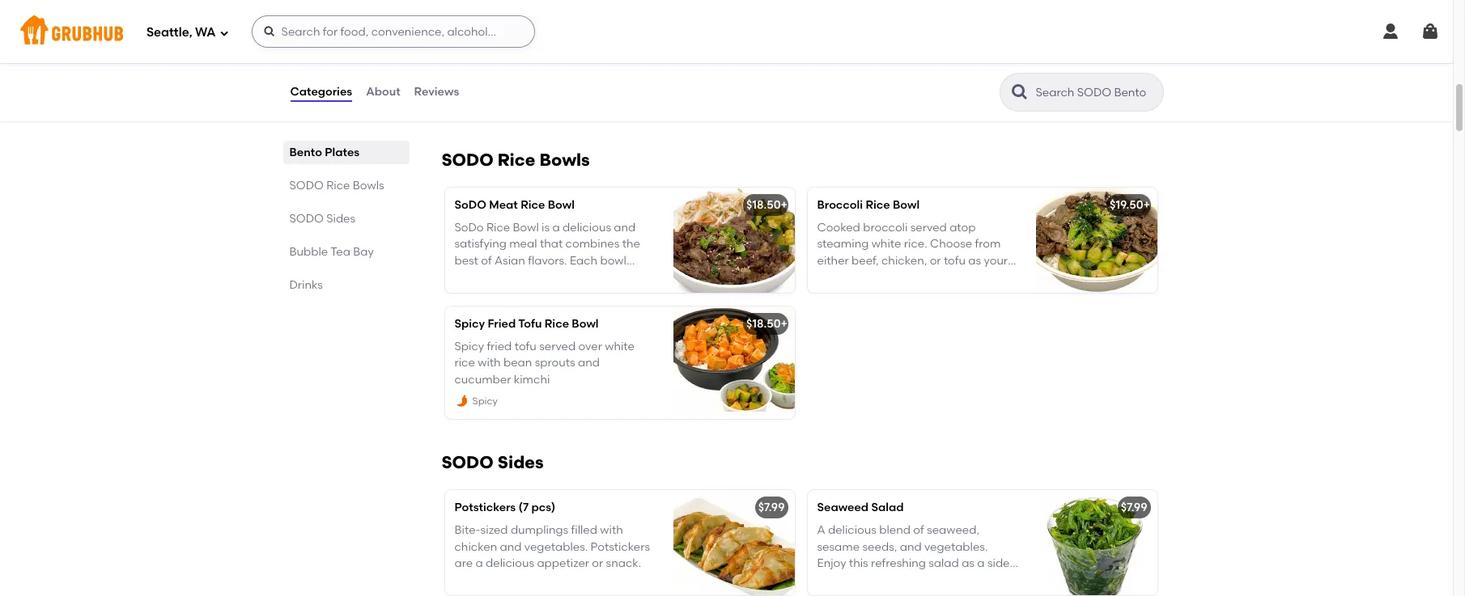 Task type: locate. For each thing, give the bounding box(es) containing it.
sides inside tab
[[326, 212, 355, 226]]

about
[[366, 85, 400, 99]]

1 horizontal spatial tofu
[[944, 254, 966, 268]]

spicy left "fried"
[[455, 317, 485, 331]]

0 vertical spatial tofu
[[944, 254, 966, 268]]

1 vertical spatial delicious
[[486, 557, 534, 571]]

0 horizontal spatial sodo rice bowls
[[289, 179, 384, 193]]

sodo
[[442, 150, 494, 170], [289, 179, 324, 193], [289, 212, 324, 226], [442, 453, 494, 473]]

1 horizontal spatial cucumber
[[526, 93, 583, 107]]

0 vertical spatial delicious
[[828, 524, 877, 538]]

beef inside the beef bulgogi with white rice, an array of vegetables for a salad, two pieces of juicy chicken potstickers, the tangy-sweet cucumber kimchi and a side of the hawaiian mac salad.
[[455, 44, 479, 57]]

1 vertical spatial or
[[592, 557, 603, 571]]

vegetables.
[[524, 540, 588, 554], [924, 540, 988, 554]]

pieces
[[618, 60, 654, 74]]

spicy
[[455, 317, 485, 331], [455, 340, 484, 354], [472, 396, 498, 407]]

kimchi inside the beef bulgogi with white rice, an array of vegetables for a salad, two pieces of juicy chicken potstickers, the tangy-sweet cucumber kimchi and a side of the hawaiian mac salad.
[[585, 93, 621, 107]]

side down tangy-
[[455, 109, 477, 123]]

rice up sodo meat rice bowl
[[498, 150, 535, 170]]

an down this
[[856, 573, 871, 587]]

svg image
[[263, 25, 276, 38]]

2 vertical spatial white
[[605, 340, 635, 354]]

seattle,
[[147, 25, 192, 39]]

bowls
[[540, 150, 590, 170], [353, 179, 384, 193]]

rice,
[[584, 44, 608, 57]]

vegetables
[[468, 60, 529, 74]]

1 horizontal spatial sodo sides
[[442, 453, 544, 473]]

spicy inside spicy fried tofu served over white rice with bean sprouts and cucumber kimchi
[[455, 340, 484, 354]]

0 vertical spatial sodo rice bowls
[[442, 150, 590, 170]]

1 vertical spatial chicken
[[455, 540, 497, 554]]

a right salad
[[977, 557, 985, 571]]

the down two
[[607, 77, 625, 90]]

as
[[968, 254, 981, 268], [962, 557, 975, 571]]

0 vertical spatial bulgogi
[[482, 21, 525, 35]]

0 horizontal spatial side
[[455, 109, 477, 123]]

1 vertical spatial an
[[856, 573, 871, 587]]

$18.50 + for spicy fried tofu rice bowl image in the bottom of the page
[[746, 317, 788, 331]]

2 vegetables. from the left
[[924, 540, 988, 554]]

steaming
[[817, 237, 869, 251]]

1 horizontal spatial an
[[856, 573, 871, 587]]

sodo up potstickers (7 pcs)
[[442, 453, 494, 473]]

1 horizontal spatial delicious
[[828, 524, 877, 538]]

pcs)
[[531, 501, 555, 515]]

as right salad
[[962, 557, 975, 571]]

0 horizontal spatial svg image
[[219, 28, 229, 38]]

1 horizontal spatial served
[[910, 221, 947, 235]]

enjoy
[[817, 557, 846, 571]]

delicious down sized
[[486, 557, 534, 571]]

with inside bite-sized dumplings filled with chicken and vegetables. potstickers are a delicious appetizer or snack.
[[600, 524, 623, 538]]

1 vertical spatial beef
[[455, 44, 479, 57]]

beef bulgogi bento
[[455, 21, 560, 35]]

salad,
[[559, 60, 593, 74]]

svg image
[[1381, 22, 1400, 41], [1421, 22, 1440, 41], [219, 28, 229, 38]]

0 vertical spatial cucumber
[[526, 93, 583, 107]]

seaweed salad image
[[1036, 491, 1157, 596]]

dumplings
[[511, 524, 568, 538]]

0 horizontal spatial cucumber
[[455, 373, 511, 387]]

delicious
[[828, 524, 877, 538], [486, 557, 534, 571]]

0 vertical spatial sides
[[326, 212, 355, 226]]

white inside the beef bulgogi with white rice, an array of vegetables for a salad, two pieces of juicy chicken potstickers, the tangy-sweet cucumber kimchi and a side of the hawaiian mac salad.
[[552, 44, 581, 57]]

spicy up rice
[[455, 340, 484, 354]]

chicken up sweet
[[496, 77, 538, 90]]

1 $18.50 from the top
[[746, 198, 781, 212]]

white inside spicy fried tofu served over white rice with bean sprouts and cucumber kimchi
[[605, 340, 635, 354]]

sodo sides up potstickers (7 pcs)
[[442, 453, 544, 473]]

1 horizontal spatial white
[[605, 340, 635, 354]]

2 beef from the top
[[455, 44, 479, 57]]

broccoli rice bowl image
[[1036, 188, 1157, 293]]

or inside cooked broccoli served atop steaming white rice. choose from either beef, chicken, or tofu as your protein of preference!
[[930, 254, 941, 268]]

reviews button
[[413, 63, 460, 121]]

tofu up bean
[[515, 340, 537, 354]]

plates
[[325, 146, 360, 159]]

bulgogi
[[482, 21, 525, 35], [482, 44, 523, 57]]

served up sprouts
[[539, 340, 576, 354]]

2 horizontal spatial with
[[600, 524, 623, 538]]

0 vertical spatial an
[[610, 44, 625, 57]]

1 vertical spatial served
[[539, 340, 576, 354]]

2 vertical spatial with
[[600, 524, 623, 538]]

potstickers inside bite-sized dumplings filled with chicken and vegetables. potstickers are a delicious appetizer or snack.
[[591, 540, 650, 554]]

2 $7.99 from the left
[[1121, 501, 1147, 515]]

sides
[[326, 212, 355, 226], [498, 453, 544, 473]]

tofu
[[944, 254, 966, 268], [515, 340, 537, 354]]

with right 'filled'
[[600, 524, 623, 538]]

sweet
[[491, 93, 523, 107]]

or inside bite-sized dumplings filled with chicken and vegetables. potstickers are a delicious appetizer or snack.
[[592, 557, 603, 571]]

+
[[781, 198, 788, 212], [1143, 198, 1150, 212], [781, 317, 788, 331]]

1 vertical spatial $18.50
[[746, 317, 781, 331]]

seaweed
[[817, 501, 869, 515]]

served up rice.
[[910, 221, 947, 235]]

delicious inside bite-sized dumplings filled with chicken and vegetables. potstickers are a delicious appetizer or snack.
[[486, 557, 534, 571]]

bowls up sodo sides tab
[[353, 179, 384, 193]]

1 horizontal spatial with
[[526, 44, 549, 57]]

2 bulgogi from the top
[[482, 44, 523, 57]]

0 vertical spatial $18.50 +
[[746, 198, 788, 212]]

potstickers up snack.
[[591, 540, 650, 554]]

potstickers (7 pcs)
[[455, 501, 555, 515]]

1 horizontal spatial potstickers
[[591, 540, 650, 554]]

of right blend
[[913, 524, 924, 538]]

cucumber inside spicy fried tofu served over white rice with bean sprouts and cucumber kimchi
[[455, 373, 511, 387]]

categories
[[290, 85, 352, 99]]

and down the over
[[578, 356, 600, 370]]

1 vertical spatial with
[[478, 356, 501, 370]]

delicious inside the a delicious blend of seaweed, sesame seeds, and vegetables. enjoy this refreshing salad as a side dish or an appetizer.
[[828, 524, 877, 538]]

vegetables. inside bite-sized dumplings filled with chicken and vegetables. potstickers are a delicious appetizer or snack.
[[524, 540, 588, 554]]

1 vertical spatial as
[[962, 557, 975, 571]]

salad
[[871, 501, 904, 515]]

$18.50
[[746, 198, 781, 212], [746, 317, 781, 331]]

1 vertical spatial the
[[493, 109, 511, 123]]

0 horizontal spatial tofu
[[515, 340, 537, 354]]

rice inside tab
[[326, 179, 350, 193]]

atop
[[950, 221, 976, 235]]

bay
[[353, 245, 374, 259]]

with inside spicy fried tofu served over white rice with bean sprouts and cucumber kimchi
[[478, 356, 501, 370]]

with
[[526, 44, 549, 57], [478, 356, 501, 370], [600, 524, 623, 538]]

1 vertical spatial sides
[[498, 453, 544, 473]]

broccoli rice bowl
[[817, 198, 920, 212]]

sodo up bubble
[[289, 212, 324, 226]]

2 horizontal spatial or
[[930, 254, 941, 268]]

1 vertical spatial sodo rice bowls
[[289, 179, 384, 193]]

0 vertical spatial beef
[[455, 21, 480, 35]]

bowls down mac
[[540, 150, 590, 170]]

juicy
[[468, 77, 493, 90]]

potstickers,
[[541, 77, 604, 90]]

kimchi down bean
[[514, 373, 550, 387]]

your
[[984, 254, 1008, 268]]

spicy image
[[455, 395, 469, 409]]

filled
[[571, 524, 597, 538]]

0 horizontal spatial bento
[[289, 146, 322, 159]]

chicken inside the beef bulgogi with white rice, an array of vegetables for a salad, two pieces of juicy chicken potstickers, the tangy-sweet cucumber kimchi and a side of the hawaiian mac salad.
[[496, 77, 538, 90]]

0 vertical spatial spicy
[[455, 317, 485, 331]]

a right are
[[476, 557, 483, 571]]

an inside the a delicious blend of seaweed, sesame seeds, and vegetables. enjoy this refreshing salad as a side dish or an appetizer.
[[856, 573, 871, 587]]

of up reviews
[[455, 60, 465, 74]]

$7.99 for bite-sized dumplings filled with chicken and vegetables. potstickers are a delicious appetizer or snack.
[[758, 501, 785, 515]]

0 vertical spatial side
[[455, 109, 477, 123]]

refreshing
[[871, 557, 926, 571]]

two
[[595, 60, 616, 74]]

1 vertical spatial $18.50 +
[[746, 317, 788, 331]]

sodo meat rice bowl
[[455, 198, 575, 212]]

search icon image
[[1010, 83, 1029, 102]]

sodo down bento plates at the left top of the page
[[289, 179, 324, 193]]

sodo up sodo
[[442, 150, 494, 170]]

2 $18.50 + from the top
[[746, 317, 788, 331]]

sodo sides inside tab
[[289, 212, 355, 226]]

beef bulgogi bento image
[[673, 10, 794, 116]]

about button
[[365, 63, 401, 121]]

sodo inside sodo sides tab
[[289, 212, 324, 226]]

chicken down bite-
[[455, 540, 497, 554]]

1 bulgogi from the top
[[482, 21, 525, 35]]

2 $18.50 from the top
[[746, 317, 781, 331]]

white down broccoli
[[872, 237, 901, 251]]

1 vertical spatial kimchi
[[514, 373, 550, 387]]

sodo sides up bubble tea bay
[[289, 212, 355, 226]]

1 vertical spatial potstickers
[[591, 540, 650, 554]]

white for spicy fried tofu served over white rice with bean sprouts and cucumber kimchi
[[605, 340, 635, 354]]

bento plates
[[289, 146, 360, 159]]

bento left plates
[[289, 146, 322, 159]]

0 horizontal spatial $7.99
[[758, 501, 785, 515]]

1 beef from the top
[[455, 21, 480, 35]]

0 vertical spatial chicken
[[496, 77, 538, 90]]

+ for broccoli rice bowl
[[1143, 198, 1150, 212]]

potstickers
[[455, 501, 516, 515], [591, 540, 650, 554]]

potstickers up sized
[[455, 501, 516, 515]]

spicy for spicy fried tofu rice bowl
[[455, 317, 485, 331]]

$18.50 for sodo meat rice bowl image
[[746, 198, 781, 212]]

sodo rice bowls down plates
[[289, 179, 384, 193]]

2 vertical spatial or
[[842, 573, 854, 587]]

0 horizontal spatial white
[[552, 44, 581, 57]]

appetizer
[[537, 557, 589, 571]]

or down choose
[[930, 254, 941, 268]]

or right dish
[[842, 573, 854, 587]]

side right salad
[[987, 557, 1010, 571]]

1 horizontal spatial kimchi
[[585, 93, 621, 107]]

spicy right "spicy" image
[[472, 396, 498, 407]]

$7.99
[[758, 501, 785, 515], [1121, 501, 1147, 515]]

of
[[455, 60, 465, 74], [455, 77, 465, 90], [480, 109, 490, 123], [859, 270, 870, 284], [913, 524, 924, 538]]

0 vertical spatial potstickers
[[455, 501, 516, 515]]

cucumber down rice
[[455, 373, 511, 387]]

broccoli
[[817, 198, 863, 212]]

1 horizontal spatial $7.99
[[1121, 501, 1147, 515]]

bowl
[[548, 198, 575, 212], [893, 198, 920, 212], [572, 317, 599, 331]]

1 vertical spatial cucumber
[[455, 373, 511, 387]]

0 vertical spatial $18.50
[[746, 198, 781, 212]]

bento
[[527, 21, 560, 35], [289, 146, 322, 159]]

1 $7.99 from the left
[[758, 501, 785, 515]]

a
[[549, 60, 556, 74], [649, 93, 656, 107], [476, 557, 483, 571], [977, 557, 985, 571]]

sides up (7
[[498, 453, 544, 473]]

1 horizontal spatial vegetables.
[[924, 540, 988, 554]]

served inside spicy fried tofu served over white rice with bean sprouts and cucumber kimchi
[[539, 340, 576, 354]]

preference!
[[873, 270, 936, 284]]

chicken
[[496, 77, 538, 90], [455, 540, 497, 554]]

or left snack.
[[592, 557, 603, 571]]

0 horizontal spatial kimchi
[[514, 373, 550, 387]]

cooked
[[817, 221, 860, 235]]

and up salad.
[[624, 93, 646, 107]]

bite-
[[455, 524, 481, 538]]

1 $18.50 + from the top
[[746, 198, 788, 212]]

1 vertical spatial bowls
[[353, 179, 384, 193]]

0 vertical spatial as
[[968, 254, 981, 268]]

0 vertical spatial kimchi
[[585, 93, 621, 107]]

tofu down choose
[[944, 254, 966, 268]]

1 vertical spatial white
[[872, 237, 901, 251]]

1 vertical spatial side
[[987, 557, 1010, 571]]

or inside the a delicious blend of seaweed, sesame seeds, and vegetables. enjoy this refreshing salad as a side dish or an appetizer.
[[842, 573, 854, 587]]

2 vertical spatial spicy
[[472, 396, 498, 407]]

white up "salad,"
[[552, 44, 581, 57]]

and
[[624, 93, 646, 107], [578, 356, 600, 370], [500, 540, 522, 554], [900, 540, 922, 554]]

0 horizontal spatial served
[[539, 340, 576, 354]]

1 horizontal spatial bowls
[[540, 150, 590, 170]]

1 vegetables. from the left
[[524, 540, 588, 554]]

1 vertical spatial spicy
[[455, 340, 484, 354]]

side inside the a delicious blend of seaweed, sesame seeds, and vegetables. enjoy this refreshing salad as a side dish or an appetizer.
[[987, 557, 1010, 571]]

rice
[[455, 356, 475, 370]]

0 horizontal spatial an
[[610, 44, 625, 57]]

bubble tea bay tab
[[289, 244, 403, 261]]

rice down plates
[[326, 179, 350, 193]]

0 horizontal spatial delicious
[[486, 557, 534, 571]]

0 vertical spatial white
[[552, 44, 581, 57]]

1 vertical spatial tofu
[[515, 340, 537, 354]]

bento inside tab
[[289, 146, 322, 159]]

of down beef,
[[859, 270, 870, 284]]

0 horizontal spatial sodo sides
[[289, 212, 355, 226]]

0 horizontal spatial sides
[[326, 212, 355, 226]]

drinks tab
[[289, 277, 403, 294]]

seeds,
[[862, 540, 897, 554]]

and inside the a delicious blend of seaweed, sesame seeds, and vegetables. enjoy this refreshing salad as a side dish or an appetizer.
[[900, 540, 922, 554]]

0 vertical spatial or
[[930, 254, 941, 268]]

vegetables. up appetizer
[[524, 540, 588, 554]]

0 vertical spatial sodo sides
[[289, 212, 355, 226]]

0 vertical spatial the
[[607, 77, 625, 90]]

an inside the beef bulgogi with white rice, an array of vegetables for a salad, two pieces of juicy chicken potstickers, the tangy-sweet cucumber kimchi and a side of the hawaiian mac salad.
[[610, 44, 625, 57]]

rice
[[498, 150, 535, 170], [326, 179, 350, 193], [521, 198, 545, 212], [866, 198, 890, 212], [545, 317, 569, 331]]

0 horizontal spatial bowls
[[353, 179, 384, 193]]

spicy for spicy fried tofu served over white rice with bean sprouts and cucumber kimchi
[[455, 340, 484, 354]]

white right the over
[[605, 340, 635, 354]]

0 horizontal spatial with
[[478, 356, 501, 370]]

chicken,
[[881, 254, 927, 268]]

side
[[455, 109, 477, 123], [987, 557, 1010, 571]]

1 horizontal spatial or
[[842, 573, 854, 587]]

spicy fried tofu rice bowl
[[455, 317, 599, 331]]

vegetables. down seaweed, at the bottom right of page
[[924, 540, 988, 554]]

Search for food, convenience, alcohol... search field
[[251, 15, 535, 48]]

with down the 'fried'
[[478, 356, 501, 370]]

cucumber up hawaiian at left top
[[526, 93, 583, 107]]

bulgogi for with
[[482, 44, 523, 57]]

2 horizontal spatial white
[[872, 237, 901, 251]]

1 vertical spatial bento
[[289, 146, 322, 159]]

0 horizontal spatial the
[[493, 109, 511, 123]]

bento up the for
[[527, 21, 560, 35]]

white inside cooked broccoli served atop steaming white rice. choose from either beef, chicken, or tofu as your protein of preference!
[[872, 237, 901, 251]]

the down sweet
[[493, 109, 511, 123]]

with up the for
[[526, 44, 549, 57]]

served inside cooked broccoli served atop steaming white rice. choose from either beef, chicken, or tofu as your protein of preference!
[[910, 221, 947, 235]]

delicious up sesame
[[828, 524, 877, 538]]

as down from
[[968, 254, 981, 268]]

sodo meat rice bowl image
[[673, 188, 794, 293]]

rice up broccoli
[[866, 198, 890, 212]]

and down sized
[[500, 540, 522, 554]]

kalbi bento image
[[1036, 10, 1157, 116]]

1 horizontal spatial side
[[987, 557, 1010, 571]]

hawaiian
[[514, 109, 566, 123]]

kimchi up salad.
[[585, 93, 621, 107]]

an up two
[[610, 44, 625, 57]]

sodo rice bowls up sodo meat rice bowl
[[442, 150, 590, 170]]

sides up tea
[[326, 212, 355, 226]]

seaweed,
[[927, 524, 979, 538]]

0 horizontal spatial or
[[592, 557, 603, 571]]

1 horizontal spatial sodo rice bowls
[[442, 150, 590, 170]]

0 horizontal spatial vegetables.
[[524, 540, 588, 554]]

0 vertical spatial with
[[526, 44, 549, 57]]

1 vertical spatial bulgogi
[[482, 44, 523, 57]]

1 horizontal spatial the
[[607, 77, 625, 90]]

1 horizontal spatial bento
[[527, 21, 560, 35]]

1 horizontal spatial sides
[[498, 453, 544, 473]]

0 vertical spatial served
[[910, 221, 947, 235]]

and up refreshing at right
[[900, 540, 922, 554]]

bulgogi inside the beef bulgogi with white rice, an array of vegetables for a salad, two pieces of juicy chicken potstickers, the tangy-sweet cucumber kimchi and a side of the hawaiian mac salad.
[[482, 44, 523, 57]]

the
[[607, 77, 625, 90], [493, 109, 511, 123]]

$18.50 +
[[746, 198, 788, 212], [746, 317, 788, 331]]

protein
[[817, 270, 856, 284]]

0 horizontal spatial potstickers
[[455, 501, 516, 515]]



Task type: vqa. For each thing, say whether or not it's contained in the screenshot.
side within the the Beef Bulgogi with white rice, an array of vegetables for a salad, two pieces of juicy chicken potstickers, the tangy-sweet cucumber kimchi and a side of the Hawaiian Mac Salad.
yes



Task type: describe. For each thing, give the bounding box(es) containing it.
spicy fried tofu rice bowl image
[[673, 307, 794, 412]]

of left "juicy"
[[455, 77, 465, 90]]

2 horizontal spatial svg image
[[1421, 22, 1440, 41]]

a delicious blend of seaweed, sesame seeds, and vegetables. enjoy this refreshing salad as a side dish or an appetizer.
[[817, 524, 1010, 587]]

bowls inside tab
[[353, 179, 384, 193]]

from
[[975, 237, 1001, 251]]

as inside cooked broccoli served atop steaming white rice. choose from either beef, chicken, or tofu as your protein of preference!
[[968, 254, 981, 268]]

spicy fried tofu served over white rice with bean sprouts and cucumber kimchi
[[455, 340, 635, 387]]

sodo rice bowls tab
[[289, 177, 403, 194]]

and inside bite-sized dumplings filled with chicken and vegetables. potstickers are a delicious appetizer or snack.
[[500, 540, 522, 554]]

tofu
[[518, 317, 542, 331]]

rice right tofu
[[545, 317, 569, 331]]

tea
[[330, 245, 350, 259]]

rice right meat at top left
[[521, 198, 545, 212]]

choose
[[930, 237, 972, 251]]

and inside the beef bulgogi with white rice, an array of vegetables for a salad, two pieces of juicy chicken potstickers, the tangy-sweet cucumber kimchi and a side of the hawaiian mac salad.
[[624, 93, 646, 107]]

for
[[531, 60, 546, 74]]

1 vertical spatial sodo sides
[[442, 453, 544, 473]]

cooked broccoli served atop steaming white rice. choose from either beef, chicken, or tofu as your protein of preference!
[[817, 221, 1008, 284]]

either
[[817, 254, 849, 268]]

bowl up broccoli
[[893, 198, 920, 212]]

beef,
[[852, 254, 879, 268]]

0 vertical spatial bento
[[527, 21, 560, 35]]

array
[[627, 44, 657, 57]]

dish
[[817, 573, 840, 587]]

beef for beef bulgogi with white rice, an array of vegetables for a salad, two pieces of juicy chicken potstickers, the tangy-sweet cucumber kimchi and a side of the hawaiian mac salad.
[[455, 44, 479, 57]]

sesame
[[817, 540, 860, 554]]

a
[[817, 524, 825, 538]]

mac
[[569, 109, 593, 123]]

potstickers (7 pcs) image
[[673, 491, 794, 596]]

kimchi inside spicy fried tofu served over white rice with bean sprouts and cucumber kimchi
[[514, 373, 550, 387]]

of inside cooked broccoli served atop steaming white rice. choose from either beef, chicken, or tofu as your protein of preference!
[[859, 270, 870, 284]]

+ for sodo meat rice bowl
[[781, 198, 788, 212]]

0 vertical spatial bowls
[[540, 150, 590, 170]]

bubble
[[289, 245, 328, 259]]

tofu inside cooked broccoli served atop steaming white rice. choose from either beef, chicken, or tofu as your protein of preference!
[[944, 254, 966, 268]]

with inside the beef bulgogi with white rice, an array of vegetables for a salad, two pieces of juicy chicken potstickers, the tangy-sweet cucumber kimchi and a side of the hawaiian mac salad.
[[526, 44, 549, 57]]

sodo sides tab
[[289, 210, 403, 227]]

beef for beef bulgogi bento
[[455, 21, 480, 35]]

side inside the beef bulgogi with white rice, an array of vegetables for a salad, two pieces of juicy chicken potstickers, the tangy-sweet cucumber kimchi and a side of the hawaiian mac salad.
[[455, 109, 477, 123]]

categories button
[[289, 63, 353, 121]]

$18.50 for spicy fried tofu rice bowl image in the bottom of the page
[[746, 317, 781, 331]]

a inside the a delicious blend of seaweed, sesame seeds, and vegetables. enjoy this refreshing salad as a side dish or an appetizer.
[[977, 557, 985, 571]]

rice.
[[904, 237, 927, 251]]

seattle, wa
[[147, 25, 216, 39]]

over
[[578, 340, 602, 354]]

tangy-
[[455, 93, 491, 107]]

a inside bite-sized dumplings filled with chicken and vegetables. potstickers are a delicious appetizer or snack.
[[476, 557, 483, 571]]

Search SODO Bento search field
[[1034, 85, 1158, 100]]

drinks
[[289, 278, 323, 292]]

bean
[[503, 356, 532, 370]]

wa
[[195, 25, 216, 39]]

blend
[[879, 524, 911, 538]]

meat
[[489, 198, 518, 212]]

appetizer.
[[873, 573, 928, 587]]

bowl up the over
[[572, 317, 599, 331]]

sodo rice bowls inside tab
[[289, 179, 384, 193]]

1 horizontal spatial svg image
[[1381, 22, 1400, 41]]

reviews
[[414, 85, 459, 99]]

tofu inside spicy fried tofu served over white rice with bean sprouts and cucumber kimchi
[[515, 340, 537, 354]]

$18.50 + for sodo meat rice bowl image
[[746, 198, 788, 212]]

beef bulgogi with white rice, an array of vegetables for a salad, two pieces of juicy chicken potstickers, the tangy-sweet cucumber kimchi and a side of the hawaiian mac salad.
[[455, 44, 657, 123]]

of down tangy-
[[480, 109, 490, 123]]

sodo
[[455, 198, 486, 212]]

fried
[[488, 317, 516, 331]]

sized
[[480, 524, 508, 538]]

seaweed salad
[[817, 501, 904, 515]]

$19.50 +
[[1110, 198, 1150, 212]]

a right the for
[[549, 60, 556, 74]]

vegetables. inside the a delicious blend of seaweed, sesame seeds, and vegetables. enjoy this refreshing salad as a side dish or an appetizer.
[[924, 540, 988, 554]]

as inside the a delicious blend of seaweed, sesame seeds, and vegetables. enjoy this refreshing salad as a side dish or an appetizer.
[[962, 557, 975, 571]]

main navigation navigation
[[0, 0, 1453, 63]]

broccoli
[[863, 221, 908, 235]]

bulgogi for bento
[[482, 21, 525, 35]]

bowl right meat at top left
[[548, 198, 575, 212]]

$19.50
[[1110, 198, 1143, 212]]

$7.99 for a delicious blend of seaweed, sesame seeds, and vegetables. enjoy this refreshing salad as a side dish or an appetizer.
[[1121, 501, 1147, 515]]

sprouts
[[535, 356, 575, 370]]

bubble tea bay
[[289, 245, 374, 259]]

are
[[455, 557, 473, 571]]

snack.
[[606, 557, 641, 571]]

salad
[[929, 557, 959, 571]]

salad.
[[596, 109, 630, 123]]

bite-sized dumplings filled with chicken and vegetables. potstickers are a delicious appetizer or snack.
[[455, 524, 650, 571]]

chicken inside bite-sized dumplings filled with chicken and vegetables. potstickers are a delicious appetizer or snack.
[[455, 540, 497, 554]]

sodo inside sodo rice bowls tab
[[289, 179, 324, 193]]

of inside the a delicious blend of seaweed, sesame seeds, and vegetables. enjoy this refreshing salad as a side dish or an appetizer.
[[913, 524, 924, 538]]

cucumber inside the beef bulgogi with white rice, an array of vegetables for a salad, two pieces of juicy chicken potstickers, the tangy-sweet cucumber kimchi and a side of the hawaiian mac salad.
[[526, 93, 583, 107]]

and inside spicy fried tofu served over white rice with bean sprouts and cucumber kimchi
[[578, 356, 600, 370]]

this
[[849, 557, 868, 571]]

(7
[[519, 501, 529, 515]]

fried
[[487, 340, 512, 354]]

white for cooked broccoli served atop steaming white rice. choose from either beef, chicken, or tofu as your protein of preference!
[[872, 237, 901, 251]]

a down pieces
[[649, 93, 656, 107]]

bento plates tab
[[289, 144, 403, 161]]



